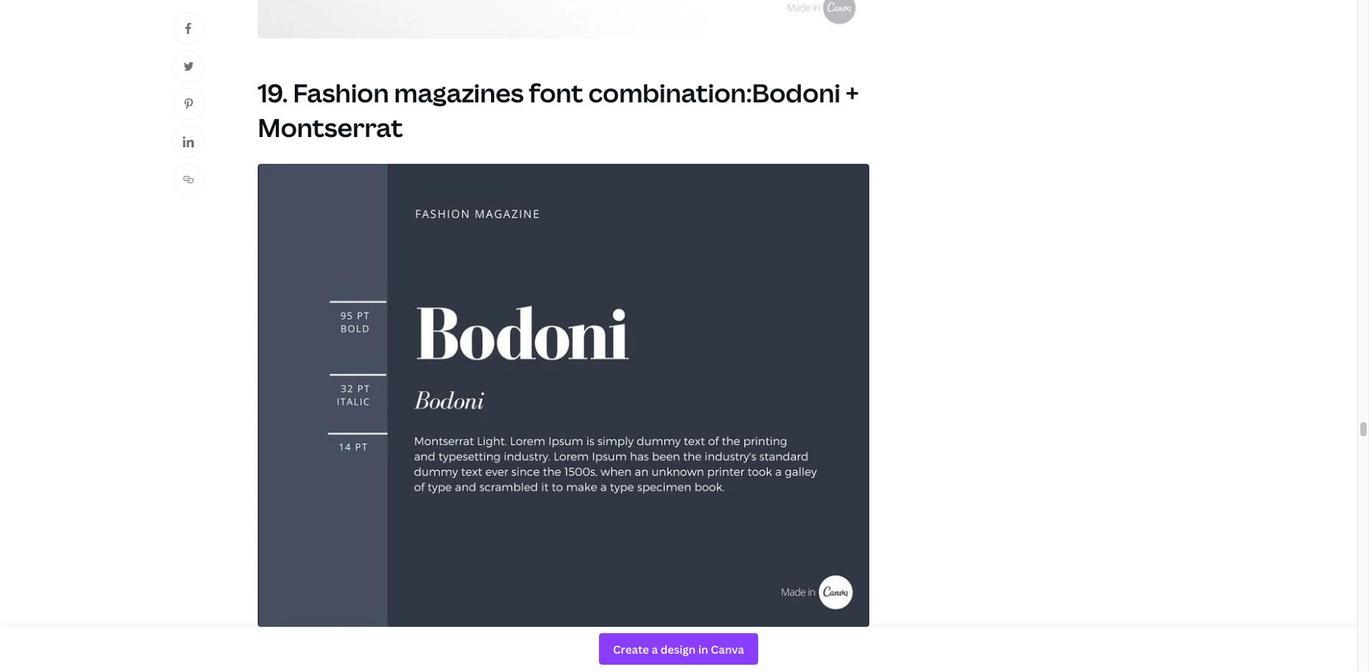 Task type: describe. For each thing, give the bounding box(es) containing it.
application
[[561, 668, 629, 672]]

typeface.
[[542, 647, 599, 665]]

elegant
[[331, 668, 376, 672]]

massimo vignelli link
[[602, 647, 703, 665]]

1 the from the left
[[274, 668, 294, 672]]

19. fashion magazines font combination:bodoni + montserrat
[[258, 76, 860, 144]]

typefaces
[[379, 668, 439, 672]]

is inside stated that 'bodoni is one of the most elegant typefaces ever designed'. the application of bodoni paired with the contrastin
[[827, 647, 836, 665]]

combination:bodoni
[[589, 76, 841, 110]]

known
[[318, 647, 358, 665]]

ever
[[442, 668, 469, 672]]

stated
[[706, 647, 745, 665]]

paired
[[695, 668, 734, 672]]

1 is from the left
[[305, 647, 315, 665]]

heading
[[491, 647, 539, 665]]

font
[[529, 76, 584, 110]]

1 of from the left
[[258, 668, 271, 672]]

+
[[846, 76, 860, 110]]



Task type: locate. For each thing, give the bounding box(es) containing it.
1 horizontal spatial of
[[632, 668, 645, 672]]

2 of from the left
[[632, 668, 645, 672]]

montserrat
[[258, 110, 403, 144]]

0 horizontal spatial is
[[305, 647, 315, 665]]

a
[[377, 647, 384, 665]]

2 is from the left
[[827, 647, 836, 665]]

the left most
[[274, 668, 294, 672]]

of down massimo
[[632, 668, 645, 672]]

is left 'one'
[[827, 647, 836, 665]]

designed'.
[[472, 668, 532, 672]]

the
[[535, 668, 558, 672]]

that
[[748, 647, 774, 665]]

1 horizontal spatial is
[[827, 647, 836, 665]]

magazine
[[431, 647, 488, 665]]

massimo
[[602, 647, 656, 665]]

fashion
[[293, 76, 389, 110]]

the
[[274, 668, 294, 672], [766, 668, 786, 672]]

classic
[[387, 647, 428, 665]]

of
[[258, 668, 271, 672], [632, 668, 645, 672]]

2 the from the left
[[766, 668, 786, 672]]

'bodoni
[[777, 647, 824, 665]]

most
[[297, 668, 328, 672]]

0 horizontal spatial of
[[258, 668, 271, 672]]

is up most
[[305, 647, 315, 665]]

vignelli
[[659, 647, 703, 665]]

stated that 'bodoni is one of the most elegant typefaces ever designed'. the application of bodoni paired with the contrastin
[[258, 647, 862, 672]]

is known as a classic magazine heading typeface. massimo vignelli
[[302, 647, 703, 665]]

is
[[305, 647, 315, 665], [827, 647, 836, 665]]

0 horizontal spatial the
[[274, 668, 294, 672]]

one
[[839, 647, 862, 665]]

with
[[737, 668, 763, 672]]

as
[[361, 647, 374, 665]]

of left most
[[258, 668, 271, 672]]

the down "that"
[[766, 668, 786, 672]]

19.
[[258, 76, 288, 110]]

magazines
[[394, 76, 524, 110]]

bodoni
[[648, 668, 692, 672]]

1 horizontal spatial the
[[766, 668, 786, 672]]



Task type: vqa. For each thing, say whether or not it's contained in the screenshot.
GROUP
no



